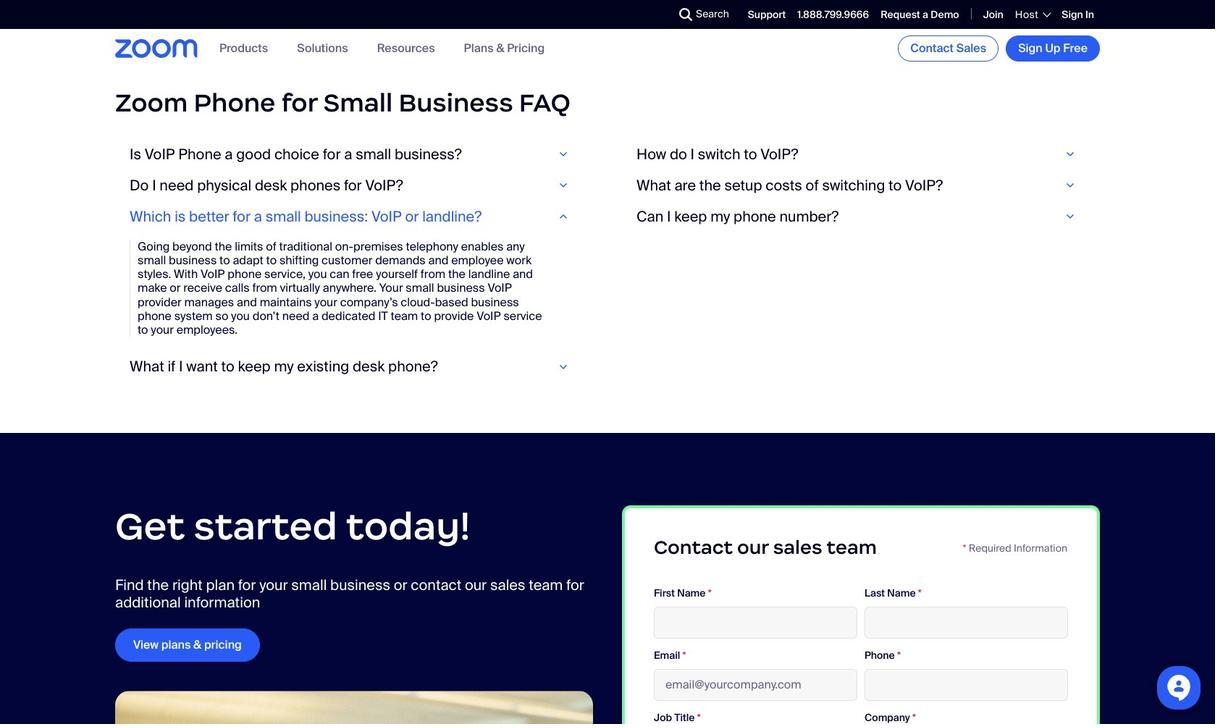 Task type: describe. For each thing, give the bounding box(es) containing it.
title
[[675, 711, 695, 724]]

phones
[[290, 176, 341, 195]]

2 vertical spatial phone
[[138, 308, 172, 324]]

voip down work
[[488, 281, 512, 296]]

service,
[[264, 267, 306, 282]]

* down last name *
[[898, 649, 901, 662]]

what for what are the setup costs of switching to voip?
[[637, 176, 671, 195]]

support
[[748, 8, 786, 21]]

business
[[399, 87, 513, 119]]

plans
[[464, 41, 494, 56]]

first name *
[[654, 587, 712, 600]]

which is better for a small business: voip or landline?
[[130, 207, 482, 226]]

started
[[194, 503, 338, 550]]

sign for sign in
[[1062, 8, 1083, 21]]

anywhere.
[[323, 281, 377, 296]]

1 vertical spatial &
[[193, 637, 202, 653]]

or inside going beyond the limits of traditional on-premises telephony enables any small business to adapt to shifting customer demands and employee work styles. with voip phone service, you can free yourself from the landline and make or receive calls from virtually anywhere. your small business voip provider manages and maintains your company's cloud-based business phone system so you don't need a dedicated it team to provide voip service to your employees.
[[170, 281, 181, 296]]

going
[[138, 239, 170, 254]]

last
[[865, 587, 885, 600]]

* right the "title"
[[697, 711, 701, 724]]

the up 'based'
[[448, 267, 466, 282]]

job
[[654, 711, 672, 724]]

products button
[[219, 41, 268, 56]]

0 vertical spatial desk
[[255, 176, 287, 195]]

host
[[1015, 8, 1039, 21]]

to right switching
[[889, 176, 902, 195]]

sales inside find the right plan for your small business or contact our sales team for additional information
[[490, 576, 526, 595]]

0 horizontal spatial need
[[160, 176, 194, 195]]

small right your
[[406, 281, 434, 296]]

plans & pricing link
[[464, 41, 545, 56]]

solutions button
[[297, 41, 348, 56]]

system
[[174, 308, 213, 324]]

zoom
[[115, 87, 188, 119]]

receive
[[183, 281, 222, 296]]

can i keep my phone number?
[[637, 207, 839, 226]]

required
[[969, 542, 1012, 555]]

support link
[[748, 8, 786, 21]]

0 horizontal spatial and
[[237, 295, 257, 310]]

contact sales
[[911, 41, 987, 56]]

what for what if i want to keep my existing desk phone?
[[130, 357, 164, 376]]

what if i want to keep my existing desk phone?
[[130, 357, 438, 376]]

are
[[675, 176, 696, 195]]

contact
[[411, 576, 462, 595]]

email *
[[654, 649, 686, 662]]

view plans & pricing
[[133, 637, 242, 653]]

small up the "do i need physical desk phones for voip?" dropdown button on the left top of the page
[[356, 145, 391, 164]]

sign up free
[[1019, 41, 1088, 56]]

right
[[172, 576, 203, 595]]

0 vertical spatial you
[[308, 267, 327, 282]]

demo
[[931, 8, 960, 21]]

request
[[881, 8, 921, 21]]

0 vertical spatial phone
[[194, 87, 276, 119]]

any
[[506, 239, 525, 254]]

products
[[219, 41, 268, 56]]

name for last
[[888, 587, 916, 600]]

none text field inside contact our sales team element
[[865, 669, 1068, 701]]

going beyond the limits of traditional on-premises telephony enables any small business to adapt to shifting customer demands and employee work styles. with voip phone service, you can free yourself from the landline and make or receive calls from virtually anywhere. your small business voip provider manages and maintains your company's cloud-based business phone system so you don't need a dedicated it team to provide voip service to your employees.
[[138, 239, 542, 338]]

employee
[[451, 253, 504, 268]]

sales
[[957, 41, 987, 56]]

demands
[[375, 253, 426, 268]]

maintains
[[260, 295, 312, 310]]

free
[[1064, 41, 1088, 56]]

0 horizontal spatial voip?
[[365, 176, 403, 195]]

do i need physical desk phones for voip?
[[130, 176, 403, 195]]

* right first
[[708, 587, 712, 600]]

to right want
[[221, 357, 235, 376]]

business inside find the right plan for your small business or contact our sales team for additional information
[[330, 576, 390, 595]]

1 horizontal spatial desk
[[353, 357, 385, 376]]

contact our sales team
[[654, 536, 877, 559]]

company *
[[865, 711, 916, 724]]

1 horizontal spatial of
[[806, 176, 819, 195]]

shifting
[[280, 253, 319, 268]]

what are the setup costs of switching to voip?
[[637, 176, 943, 195]]

name for first
[[677, 587, 706, 600]]

job title *
[[654, 711, 701, 724]]

service
[[504, 308, 542, 324]]

small inside find the right plan for your small business or contact our sales team for additional information
[[291, 576, 327, 595]]

last name *
[[865, 587, 922, 600]]

company's
[[340, 295, 398, 310]]

first
[[654, 587, 675, 600]]

sign for sign up free
[[1019, 41, 1043, 56]]

sign in link
[[1062, 8, 1095, 21]]

provider
[[138, 295, 182, 310]]

request a demo
[[881, 8, 960, 21]]

what if i want to keep my existing desk phone? button
[[130, 357, 579, 376]]

* left the required
[[963, 542, 967, 555]]

so
[[215, 308, 228, 324]]

can
[[330, 267, 349, 282]]

your
[[379, 281, 403, 296]]

beyond
[[172, 239, 212, 254]]

employees.
[[176, 322, 238, 338]]

a up the "do i need physical desk phones for voip?" dropdown button on the left top of the page
[[344, 145, 352, 164]]

2 horizontal spatial voip?
[[906, 176, 943, 195]]

0 horizontal spatial from
[[252, 281, 277, 296]]

1 horizontal spatial voip?
[[761, 145, 799, 164]]

our inside contact our sales team element
[[737, 536, 769, 559]]

the inside find the right plan for your small business or contact our sales team for additional information
[[147, 576, 169, 595]]

phone inside contact our sales team element
[[865, 649, 895, 662]]

today!
[[346, 503, 470, 550]]

additional
[[115, 593, 181, 612]]

view
[[133, 637, 159, 653]]

want
[[186, 357, 218, 376]]

to left provide
[[421, 308, 431, 324]]

premises
[[353, 239, 403, 254]]

plan
[[206, 576, 235, 595]]

yourself
[[376, 267, 418, 282]]

faq
[[519, 87, 571, 119]]

is
[[175, 207, 186, 226]]

0 horizontal spatial your
[[151, 322, 174, 338]]

1.888.799.9666 link
[[798, 8, 869, 21]]

the left "limits"
[[215, 239, 232, 254]]



Task type: locate. For each thing, give the bounding box(es) containing it.
1 horizontal spatial contact
[[911, 41, 954, 56]]

0 vertical spatial or
[[405, 207, 419, 226]]

costs
[[766, 176, 802, 195]]

1 horizontal spatial you
[[308, 267, 327, 282]]

1 vertical spatial sign
[[1019, 41, 1043, 56]]

what are the setup costs of switching to voip? button
[[637, 176, 1086, 195]]

1 vertical spatial desk
[[353, 357, 385, 376]]

choice
[[274, 145, 319, 164]]

to right adapt
[[266, 253, 277, 268]]

need up "is"
[[160, 176, 194, 195]]

better
[[189, 207, 229, 226]]

2 name from the left
[[888, 587, 916, 600]]

1 vertical spatial team
[[827, 536, 877, 559]]

0 vertical spatial my
[[711, 207, 730, 226]]

small down 'do i need physical desk phones for voip?'
[[266, 207, 301, 226]]

1 vertical spatial contact
[[654, 536, 733, 559]]

1 vertical spatial of
[[266, 239, 277, 254]]

1 horizontal spatial my
[[711, 207, 730, 226]]

with
[[174, 267, 198, 282]]

0 horizontal spatial desk
[[255, 176, 287, 195]]

which is better for a small business: voip or landline? button
[[130, 207, 579, 226]]

zoom logo image
[[115, 39, 198, 58]]

don't
[[253, 308, 280, 324]]

a left good
[[225, 145, 233, 164]]

phone down make
[[138, 308, 172, 324]]

or right make
[[170, 281, 181, 296]]

keep down are
[[675, 207, 707, 226]]

resources button
[[377, 41, 435, 56]]

sign left in
[[1062, 8, 1083, 21]]

1 vertical spatial phone
[[178, 145, 221, 164]]

zoom phone for small business faq
[[115, 87, 571, 119]]

1 vertical spatial phone
[[228, 267, 262, 282]]

1 horizontal spatial team
[[529, 576, 563, 595]]

how do i switch to voip? button
[[637, 145, 1086, 164]]

keep
[[675, 207, 707, 226], [238, 357, 271, 376]]

1 vertical spatial our
[[465, 576, 487, 595]]

search
[[696, 7, 729, 20]]

2 horizontal spatial team
[[827, 536, 877, 559]]

small up make
[[138, 253, 166, 268]]

0 horizontal spatial keep
[[238, 357, 271, 376]]

information
[[1014, 542, 1068, 555]]

contact up first name *
[[654, 536, 733, 559]]

for
[[282, 87, 317, 119], [323, 145, 341, 164], [344, 176, 362, 195], [233, 207, 251, 226], [238, 576, 256, 595], [567, 576, 584, 595]]

desk down good
[[255, 176, 287, 195]]

0 horizontal spatial our
[[465, 576, 487, 595]]

voip left service
[[477, 308, 501, 324]]

0 horizontal spatial sales
[[490, 576, 526, 595]]

1 name from the left
[[677, 587, 706, 600]]

cloud-
[[401, 295, 435, 310]]

* right company
[[913, 711, 916, 724]]

voip? down is voip phone a good choice for a small business? dropdown button at the top
[[365, 176, 403, 195]]

0 vertical spatial team
[[391, 308, 418, 324]]

1 horizontal spatial our
[[737, 536, 769, 559]]

of right "limits"
[[266, 239, 277, 254]]

0 vertical spatial what
[[637, 176, 671, 195]]

make
[[138, 281, 167, 296]]

small down get started today!
[[291, 576, 327, 595]]

to right switch
[[744, 145, 757, 164]]

None text field
[[865, 669, 1068, 701]]

1 horizontal spatial and
[[428, 253, 449, 268]]

0 horizontal spatial sign
[[1019, 41, 1043, 56]]

0 horizontal spatial you
[[231, 308, 250, 324]]

my left existing
[[274, 357, 294, 376]]

1 vertical spatial my
[[274, 357, 294, 376]]

or left contact
[[394, 576, 408, 595]]

1 horizontal spatial sales
[[773, 536, 823, 559]]

* right email
[[683, 649, 686, 662]]

setup
[[725, 176, 762, 195]]

phone up good
[[194, 87, 276, 119]]

0 horizontal spatial my
[[274, 357, 294, 376]]

phone
[[734, 207, 776, 226], [228, 267, 262, 282], [138, 308, 172, 324]]

and
[[428, 253, 449, 268], [513, 267, 533, 282], [237, 295, 257, 310]]

switch
[[698, 145, 741, 164]]

email
[[654, 649, 680, 662]]

1 vertical spatial need
[[282, 308, 310, 324]]

how
[[637, 145, 667, 164]]

number?
[[780, 207, 839, 226]]

name right last
[[888, 587, 916, 600]]

you
[[308, 267, 327, 282], [231, 308, 250, 324]]

from down telephony at the left of page
[[421, 267, 446, 282]]

0 horizontal spatial team
[[391, 308, 418, 324]]

or up telephony at the left of page
[[405, 207, 419, 226]]

sign
[[1062, 8, 1083, 21], [1019, 41, 1043, 56]]

phone down setup
[[734, 207, 776, 226]]

how do i switch to voip?
[[637, 145, 799, 164]]

team inside find the right plan for your small business or contact our sales team for additional information
[[529, 576, 563, 595]]

phone down "limits"
[[228, 267, 262, 282]]

sign left up
[[1019, 41, 1043, 56]]

2 horizontal spatial phone
[[734, 207, 776, 226]]

the right find
[[147, 576, 169, 595]]

is voip phone a good choice for a small business?
[[130, 145, 462, 164]]

name right first
[[677, 587, 706, 600]]

0 vertical spatial your
[[315, 295, 337, 310]]

voip? down how do i switch to voip? dropdown button
[[906, 176, 943, 195]]

phone down last
[[865, 649, 895, 662]]

your inside find the right plan for your small business or contact our sales team for additional information
[[259, 576, 288, 595]]

voip right with
[[201, 267, 225, 282]]

0 horizontal spatial &
[[193, 637, 202, 653]]

what left "if"
[[130, 357, 164, 376]]

0 vertical spatial &
[[496, 41, 505, 56]]

calls
[[225, 281, 250, 296]]

1 vertical spatial you
[[231, 308, 250, 324]]

2 vertical spatial team
[[529, 576, 563, 595]]

business
[[169, 253, 217, 268], [437, 281, 485, 296], [471, 295, 519, 310], [330, 576, 390, 595]]

2 vertical spatial or
[[394, 576, 408, 595]]

1 horizontal spatial need
[[282, 308, 310, 324]]

small
[[356, 145, 391, 164], [266, 207, 301, 226], [138, 253, 166, 268], [406, 281, 434, 296], [291, 576, 327, 595]]

or for find the right plan for your small business or contact our sales team for additional information
[[394, 576, 408, 595]]

&
[[496, 41, 505, 56], [193, 637, 202, 653]]

contact for contact sales
[[911, 41, 954, 56]]

pricing
[[204, 637, 242, 653]]

1 horizontal spatial your
[[259, 576, 288, 595]]

based
[[435, 295, 468, 310]]

traditional
[[279, 239, 333, 254]]

0 vertical spatial need
[[160, 176, 194, 195]]

voip? up costs
[[761, 145, 799, 164]]

a up "limits"
[[254, 207, 262, 226]]

0 vertical spatial sales
[[773, 536, 823, 559]]

do
[[670, 145, 687, 164]]

it
[[378, 308, 388, 324]]

landline
[[468, 267, 510, 282]]

view plans & pricing link
[[115, 629, 260, 662]]

sales
[[773, 536, 823, 559], [490, 576, 526, 595]]

team inside going beyond the limits of traditional on-premises telephony enables any small business to adapt to shifting customer demands and employee work styles. with voip phone service, you can free yourself from the landline and make or receive calls from virtually anywhere. your small business voip provider manages and maintains your company's cloud-based business phone system so you don't need a dedicated it team to provide voip service to your employees.
[[391, 308, 418, 324]]

contact down request a demo
[[911, 41, 954, 56]]

physical
[[197, 176, 252, 195]]

1 horizontal spatial keep
[[675, 207, 707, 226]]

contact inside contact our sales team element
[[654, 536, 733, 559]]

search image
[[679, 8, 693, 21]]

adapt
[[233, 253, 264, 268]]

to left adapt
[[220, 253, 230, 268]]

1 vertical spatial sales
[[490, 576, 526, 595]]

voip up the premises
[[372, 207, 402, 226]]

our inside find the right plan for your small business or contact our sales team for additional information
[[465, 576, 487, 595]]

contact our sales team element
[[622, 506, 1100, 724]]

1 horizontal spatial &
[[496, 41, 505, 56]]

email@yourcompany.com text field
[[654, 669, 858, 701]]

None text field
[[654, 607, 858, 639], [865, 607, 1068, 639], [654, 607, 858, 639], [865, 607, 1068, 639]]

join
[[983, 8, 1004, 21]]

what down how on the right of page
[[637, 176, 671, 195]]

to down provider
[[138, 322, 148, 338]]

dedicated
[[322, 308, 376, 324]]

1.888.799.9666
[[798, 8, 869, 21]]

plans & pricing
[[464, 41, 545, 56]]

do i need physical desk phones for voip? button
[[130, 176, 579, 195]]

0 horizontal spatial what
[[130, 357, 164, 376]]

0 horizontal spatial contact
[[654, 536, 733, 559]]

and down any
[[513, 267, 533, 282]]

0 vertical spatial of
[[806, 176, 819, 195]]

1 horizontal spatial from
[[421, 267, 446, 282]]

your right plan
[[259, 576, 288, 595]]

you right so
[[231, 308, 250, 324]]

search image
[[679, 8, 693, 21]]

phone *
[[865, 649, 901, 662]]

* right last
[[918, 587, 922, 600]]

and right demands
[[428, 253, 449, 268]]

0 vertical spatial contact
[[911, 41, 954, 56]]

our
[[737, 536, 769, 559], [465, 576, 487, 595]]

1 vertical spatial what
[[130, 357, 164, 376]]

get
[[115, 503, 185, 550]]

phone up physical
[[178, 145, 221, 164]]

sales inside contact our sales team element
[[773, 536, 823, 559]]

1 vertical spatial keep
[[238, 357, 271, 376]]

2 horizontal spatial your
[[315, 295, 337, 310]]

contact for contact our sales team
[[654, 536, 733, 559]]

plans
[[161, 637, 191, 653]]

from
[[421, 267, 446, 282], [252, 281, 277, 296]]

2 horizontal spatial and
[[513, 267, 533, 282]]

or for which is better for a small business: voip or landline?
[[405, 207, 419, 226]]

desk left phone?
[[353, 357, 385, 376]]

2 vertical spatial your
[[259, 576, 288, 595]]

your down 'can'
[[315, 295, 337, 310]]

manages
[[184, 295, 234, 310]]

voip?
[[761, 145, 799, 164], [365, 176, 403, 195], [906, 176, 943, 195]]

1 horizontal spatial name
[[888, 587, 916, 600]]

contact sales link
[[898, 35, 999, 62]]

business?
[[395, 145, 462, 164]]

work
[[507, 253, 532, 268]]

good
[[236, 145, 271, 164]]

if
[[168, 357, 176, 376]]

what
[[637, 176, 671, 195], [130, 357, 164, 376]]

need down virtually
[[282, 308, 310, 324]]

information
[[184, 593, 260, 612]]

0 vertical spatial sign
[[1062, 8, 1083, 21]]

0 horizontal spatial of
[[266, 239, 277, 254]]

0 vertical spatial keep
[[675, 207, 707, 226]]

keep down don't at the left top of the page
[[238, 357, 271, 376]]

you left 'can'
[[308, 267, 327, 282]]

a
[[923, 8, 929, 21], [225, 145, 233, 164], [344, 145, 352, 164], [254, 207, 262, 226], [312, 308, 319, 324]]

of right costs
[[806, 176, 819, 195]]

0 horizontal spatial phone
[[138, 308, 172, 324]]

business:
[[305, 207, 368, 226]]

1 horizontal spatial phone
[[228, 267, 262, 282]]

is
[[130, 145, 141, 164]]

your down provider
[[151, 322, 174, 338]]

2 vertical spatial phone
[[865, 649, 895, 662]]

contact inside contact sales 'link'
[[911, 41, 954, 56]]

voip
[[145, 145, 175, 164], [372, 207, 402, 226], [201, 267, 225, 282], [488, 281, 512, 296], [477, 308, 501, 324]]

on-
[[335, 239, 353, 254]]

0 horizontal spatial name
[[677, 587, 706, 600]]

1 horizontal spatial sign
[[1062, 8, 1083, 21]]

your
[[315, 295, 337, 310], [151, 322, 174, 338], [259, 576, 288, 595]]

*
[[963, 542, 967, 555], [708, 587, 712, 600], [918, 587, 922, 600], [683, 649, 686, 662], [898, 649, 901, 662], [697, 711, 701, 724], [913, 711, 916, 724]]

up
[[1046, 41, 1061, 56]]

which
[[130, 207, 171, 226]]

company
[[865, 711, 910, 724]]

0 vertical spatial our
[[737, 536, 769, 559]]

of inside going beyond the limits of traditional on-premises telephony enables any small business to adapt to shifting customer demands and employee work styles. with voip phone service, you can free yourself from the landline and make or receive calls from virtually anywhere. your small business voip provider manages and maintains your company's cloud-based business phone system so you don't need a dedicated it team to provide voip service to your employees.
[[266, 239, 277, 254]]

the right are
[[700, 176, 721, 195]]

virtually
[[280, 281, 320, 296]]

resources
[[377, 41, 435, 56]]

and right so
[[237, 295, 257, 310]]

join link
[[983, 8, 1004, 21]]

from right calls at the top left of the page
[[252, 281, 277, 296]]

None search field
[[627, 3, 683, 26]]

voip right is
[[145, 145, 175, 164]]

need inside going beyond the limits of traditional on-premises telephony enables any small business to adapt to shifting customer demands and employee work styles. with voip phone service, you can free yourself from the landline and make or receive calls from virtually anywhere. your small business voip provider manages and maintains your company's cloud-based business phone system so you don't need a dedicated it team to provide voip service to your employees.
[[282, 308, 310, 324]]

a left demo
[[923, 8, 929, 21]]

my down setup
[[711, 207, 730, 226]]

a down virtually
[[312, 308, 319, 324]]

1 vertical spatial your
[[151, 322, 174, 338]]

1 horizontal spatial what
[[637, 176, 671, 195]]

1 vertical spatial or
[[170, 281, 181, 296]]

enables
[[461, 239, 504, 254]]

a inside going beyond the limits of traditional on-premises telephony enables any small business to adapt to shifting customer demands and employee work styles. with voip phone service, you can free yourself from the landline and make or receive calls from virtually anywhere. your small business voip provider manages and maintains your company's cloud-based business phone system so you don't need a dedicated it team to provide voip service to your employees.
[[312, 308, 319, 324]]

or
[[405, 207, 419, 226], [170, 281, 181, 296], [394, 576, 408, 595]]

or inside find the right plan for your small business or contact our sales team for additional information
[[394, 576, 408, 595]]

0 vertical spatial phone
[[734, 207, 776, 226]]



Task type: vqa. For each thing, say whether or not it's contained in the screenshot.
loyalty in Retail Solutions That Focus On Customer Service, Satisfaction And Loyalty
no



